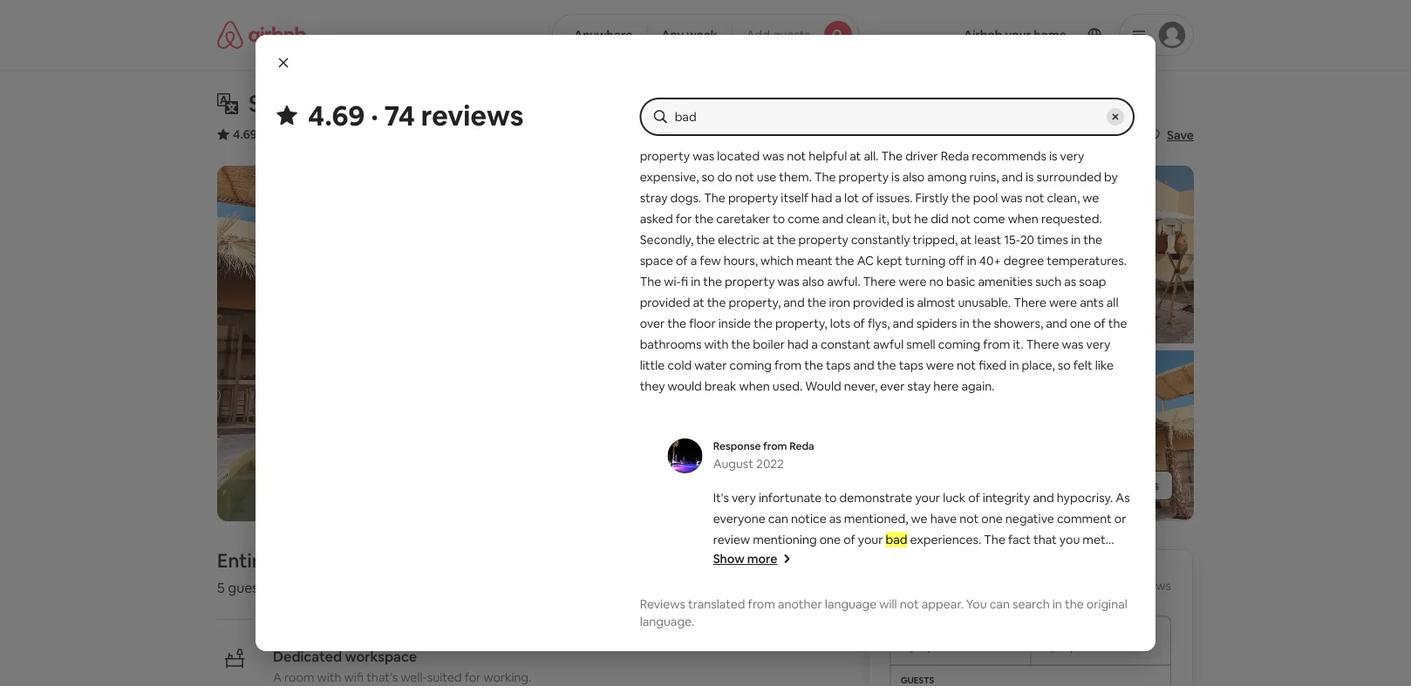 Task type: describe. For each thing, give the bounding box(es) containing it.
is up taxis
[[839, 86, 847, 101]]

centre
[[1015, 86, 1052, 101]]

boiler
[[753, 337, 785, 353]]

stunning bali marrakech pool villa image 1 image
[[217, 166, 706, 522]]

and down taxis
[[851, 127, 872, 143]]

was down never
[[763, 148, 785, 164]]

break
[[705, 379, 737, 394]]

as inside it's very infortunate to demonstrate your luck of integrity and hypocrisy. as everyone can notice as mentioned, we have not one negative comment or review mentioning one of your
[[830, 511, 842, 527]]

itself
[[781, 190, 809, 206]]

is up anyway,
[[876, 616, 884, 632]]

from inside experiences. the fact that you met excited dogs in the village, the only person that can help solve your phobia from animals is a psychotherapist and not us. and about the pool, it was not dirty, a sand storm hited the whole region for several days, if there is anyone or anything to blame is the person or entity who's responsible for the weather not us again. anyway, i wish you a lovely week and next time don't even bother to book anything because i don't recommend you neither to any host in this city !!
[[714, 574, 741, 590]]

marrakech, inside 'button'
[[344, 127, 408, 142]]

property down 'all.'
[[839, 169, 889, 185]]

if
[[1041, 595, 1048, 611]]

1 vertical spatial there
[[1014, 295, 1047, 311]]

bother
[[775, 658, 814, 674]]

4.69 · 74 reviews dialog
[[256, 0, 1156, 687]]

luck
[[943, 490, 966, 506]]

clear search image
[[1112, 113, 1120, 121]]

excited
[[714, 553, 755, 569]]

next
[[1064, 637, 1089, 653]]

at left 'all.'
[[850, 148, 862, 164]]

2 taps from the left
[[899, 358, 924, 374]]

would
[[806, 379, 842, 394]]

and right the showers,
[[1047, 316, 1068, 332]]

the down anyone
[[714, 637, 733, 653]]

reda image
[[668, 439, 703, 474]]

time
[[1092, 637, 1117, 653]]

again. inside do not stay!! firstly, the property is located half an hour from the centre of marrakech, and is difficult and expensive to get taxis to. the location is also confusing for a lot of taxi drivers as they have never heard of it, and the explanation given by reda on where the property was located was not helpful at all. the driver reda recommends is very expensive, so do not use them. the property is also among ruins, and is surrounded by stray dogs. the property itself had a lot of issues. firstly the pool was not clean, we asked for the caretaker to come and clean it, but he did not come when requested. secondly, the electric at the property constantly tripped, at least 15-20 times in the space of a few hours, which meant the ac kept turning off in 40+ degree temperatures. the wi-fi in the property was also awful. there were no basic amenities such as soap provided at the property, and the iron provided is almost unusable. there were ants all over the floor inside the property, lots of flys, and spiders in the showers, and one of the bathrooms with the boiler had a constant awful smell coming from it. there was very little cold water coming from the taps and the taps were not fixed in place, so felt like they would break when used. would never, ever stay here again.
[[962, 379, 995, 394]]

or inside it's very infortunate to demonstrate your luck of integrity and hypocrisy. as everyone can notice as mentioned, we have not one negative comment or review mentioning one of your
[[1115, 511, 1127, 527]]

4.69 · 74 reviews
[[308, 97, 524, 134]]

taxi
[[1113, 106, 1134, 122]]

in down requested.
[[1072, 232, 1081, 248]]

a up storm
[[799, 574, 806, 590]]

one inside do not stay!! firstly, the property is located half an hour from the centre of marrakech, and is difficult and expensive to get taxis to. the location is also confusing for a lot of taxi drivers as they have never heard of it, and the explanation given by reda on where the property was located was not helpful at all. the driver reda recommends is very expensive, so do not use them. the property is also among ruins, and is surrounded by stray dogs. the property itself had a lot of issues. firstly the pool was not clean, we asked for the caretaker to come and clean it, but he did not come when requested. secondly, the electric at the property constantly tripped, at least 15-20 times in the space of a few hours, which meant the ac kept turning off in 40+ degree temperatures. the wi-fi in the property was also awful. there were no basic amenities such as soap provided at the property, and the iron provided is almost unusable. there were ants all over the floor inside the property, lots of flys, and spiders in the showers, and one of the bathrooms with the boiler had a constant awful smell coming from it. there was very little cold water coming from the taps and the taps were not fixed in place, so felt like they would break when used. would never, ever stay here again.
[[1070, 316, 1092, 332]]

1 vertical spatial property,
[[776, 316, 828, 332]]

the up boiler
[[754, 316, 773, 332]]

all inside button
[[1104, 478, 1116, 494]]

is down hour
[[959, 106, 967, 122]]

marrakech, marrakech-safi, morocco
[[344, 127, 554, 142]]

entire
[[217, 549, 270, 574]]

and up recommend
[[1040, 637, 1061, 653]]

translated
[[688, 597, 746, 613]]

bathrooms
[[640, 337, 702, 353]]

a
[[273, 670, 282, 686]]

the down inside
[[732, 337, 751, 353]]

guests inside button
[[773, 27, 811, 43]]

not up them.
[[787, 148, 807, 164]]

from right hour
[[964, 86, 991, 101]]

the up would
[[805, 358, 824, 374]]

2 come from the left
[[974, 211, 1006, 227]]

0 vertical spatial as
[[681, 127, 693, 143]]

marrakech
[[391, 89, 504, 118]]

of up 'clean'
[[862, 190, 874, 206]]

74 inside dialog
[[384, 97, 415, 134]]

can inside it's very infortunate to demonstrate your luck of integrity and hypocrisy. as everyone can notice as mentioned, we have not one negative comment or review mentioning one of your
[[769, 511, 789, 527]]

the down the solve
[[1028, 574, 1047, 590]]

hour
[[935, 86, 961, 101]]

the up expensive
[[765, 86, 784, 101]]

workspace
[[345, 648, 417, 666]]

only
[[886, 553, 909, 569]]

a down helpful
[[836, 190, 842, 206]]

not inside "reviews translated from another language will not appear. you can search in the original language."
[[900, 597, 920, 613]]

such
[[1036, 274, 1062, 290]]

awful.
[[828, 274, 861, 290]]

he
[[915, 211, 929, 227]]

amenities
[[979, 274, 1033, 290]]

with inside do not stay!! firstly, the property is located half an hour from the centre of marrakech, and is difficult and expensive to get taxis to. the location is also confusing for a lot of taxi drivers as they have never heard of it, and the explanation given by reda on where the property was located was not helpful at all. the driver reda recommends is very expensive, so do not use them. the property is also among ruins, and is surrounded by stray dogs. the property itself had a lot of issues. firstly the pool was not clean, we asked for the caretaker to come and clean it, but he did not come when requested. secondly, the electric at the property constantly tripped, at least 15-20 times in the space of a few hours, which meant the ac kept turning off in 40+ degree temperatures. the wi-fi in the property was also awful. there were no basic amenities such as soap provided at the property, and the iron provided is almost unusable. there were ants all over the floor inside the property, lots of flys, and spiders in the showers, and one of the bathrooms with the boiler had a constant awful smell coming from it. there was very little cold water coming from the taps and the taps were not fixed in place, so felt like they would break when used. would never, ever stay here again.
[[705, 337, 729, 353]]

room
[[284, 670, 315, 686]]

them.
[[779, 169, 812, 185]]

with inside dedicated workspace a room with wifi that's well-suited for working.
[[317, 670, 342, 686]]

and up the region
[[903, 574, 924, 590]]

any
[[771, 679, 791, 687]]

clean
[[847, 211, 877, 227]]

the up few
[[697, 232, 716, 248]]

0 vertical spatial very
[[1061, 148, 1085, 164]]

1 provided from the left
[[640, 295, 691, 311]]

was up expensive,
[[693, 148, 715, 164]]

0 horizontal spatial that
[[954, 553, 977, 569]]

an
[[919, 86, 933, 101]]

is down recommends
[[1026, 169, 1035, 185]]

dogs
[[758, 553, 786, 569]]

was right pool
[[1001, 190, 1023, 206]]

1 vertical spatial person
[[909, 616, 948, 632]]

to.
[[869, 106, 884, 122]]

to left book
[[817, 658, 829, 674]]

reviews inside dialog
[[421, 97, 524, 134]]

phobia
[[1089, 553, 1128, 569]]

1 horizontal spatial it,
[[879, 211, 890, 227]]

constant
[[821, 337, 871, 353]]

neither
[[714, 679, 754, 687]]

to down itself
[[773, 211, 785, 227]]

it's
[[714, 490, 729, 506]]

11/22/2023
[[1042, 639, 1104, 655]]

in right 'spiders'
[[960, 316, 970, 332]]

temperatures.
[[1047, 253, 1128, 269]]

wish
[[912, 637, 937, 653]]

responsible
[[1035, 616, 1100, 632]]

the up like
[[1109, 316, 1128, 332]]

not left fixed
[[957, 358, 977, 374]]

is up storm
[[788, 574, 797, 590]]

1 vertical spatial 74
[[1114, 579, 1127, 594]]

a up the i
[[963, 637, 970, 653]]

0 vertical spatial your
[[916, 490, 941, 506]]

property up meant
[[799, 232, 849, 248]]

1 come from the left
[[788, 211, 820, 227]]

not inside it's very infortunate to demonstrate your luck of integrity and hypocrisy. as everyone can notice as mentioned, we have not one negative comment or review mentioning one of your
[[960, 511, 979, 527]]

at left "least"
[[961, 232, 972, 248]]

the down unusable.
[[973, 316, 992, 332]]

storm
[[784, 595, 817, 611]]

have inside do not stay!! firstly, the property is located half an hour from the centre of marrakech, and is difficult and expensive to get taxis to. the location is also confusing for a lot of taxi drivers as they have never heard of it, and the explanation given by reda on where the property was located was not helpful at all. the driver reda recommends is very expensive, so do not use them. the property is also among ruins, and is surrounded by stray dogs. the property itself had a lot of issues. firstly the pool was not clean, we asked for the caretaker to come and clean it, but he did not come when requested. secondly, the electric at the property constantly tripped, at least 15-20 times in the space of a few hours, which meant the ac kept turning off in 40+ degree temperatures. the wi-fi in the property was also awful. there were no basic amenities such as soap provided at the property, and the iron provided is almost unusable. there were ants all over the floor inside the property, lots of flys, and spiders in the showers, and one of the bathrooms with the boiler had a constant awful smell coming from it. there was very little cold water coming from the taps and the taps were not fixed in place, so felt like they would break when used. would never, ever stay here again.
[[724, 127, 751, 143]]

floor
[[690, 316, 716, 332]]

and left 'clean'
[[823, 211, 844, 227]]

the inside experiences. the fact that you met excited dogs in the village, the only person that can help solve your phobia from animals is a psychotherapist and not us. and about the pool, it was not dirty, a sand storm hited the whole region for several days, if there is anyone or anything to blame is the person or entity who's responsible for the weather not us again. anyway, i wish you a lovely week and next time don't even bother to book anything because i don't recommend you neither to any host in this city !!
[[985, 532, 1006, 548]]

for down dogs.
[[676, 211, 692, 227]]

fact
[[1009, 532, 1031, 548]]

animals
[[744, 574, 786, 590]]

1 horizontal spatial located
[[850, 86, 893, 101]]

few
[[700, 253, 721, 269]]

recommends
[[972, 148, 1047, 164]]

place,
[[1022, 358, 1056, 374]]

1 taps from the left
[[826, 358, 851, 374]]

0 horizontal spatial anything
[[772, 616, 821, 632]]

2 horizontal spatial very
[[1087, 337, 1111, 353]]

half
[[895, 86, 916, 101]]

the down dogs.
[[695, 211, 714, 227]]

more
[[748, 552, 778, 567]]

of up village,
[[844, 532, 856, 548]]

in inside "reviews translated from another language will not appear. you can search in the original language."
[[1053, 597, 1063, 613]]

74 reviews
[[1114, 579, 1172, 594]]

is down "not"
[[664, 106, 672, 122]]

felt
[[1074, 358, 1093, 374]]

a left constant
[[812, 337, 818, 353]]

the left ac
[[836, 253, 855, 269]]

turning
[[906, 253, 946, 269]]

1 vertical spatial lot
[[845, 190, 860, 206]]

1 vertical spatial one
[[982, 511, 1003, 527]]

· for 4.69 ·
[[260, 127, 263, 142]]

stunning bali marrakech pool villa image 3 image
[[713, 351, 950, 522]]

us.
[[948, 574, 964, 590]]

1 horizontal spatial they
[[696, 127, 721, 143]]

0 vertical spatial lot
[[1081, 106, 1096, 122]]

0 vertical spatial were
[[899, 274, 927, 290]]

0 horizontal spatial by
[[997, 127, 1011, 143]]

wifi
[[344, 670, 364, 686]]

recommend
[[1003, 658, 1072, 674]]

working.
[[484, 670, 532, 686]]

of up helpful
[[823, 127, 835, 143]]

in left this
[[821, 679, 831, 687]]

is down on
[[1050, 148, 1058, 164]]

get
[[818, 106, 838, 122]]

stay!!
[[690, 86, 724, 101]]

all.
[[864, 148, 879, 164]]

Search reviews, Press 'Enter' to search text field
[[675, 108, 1100, 126]]

the left village,
[[801, 553, 820, 569]]

hited
[[820, 595, 849, 611]]

no
[[930, 274, 944, 290]]

photos
[[1119, 478, 1160, 494]]

the down clear search image on the right top
[[1100, 127, 1119, 143]]

of down ants at the right of page
[[1094, 316, 1106, 332]]

the left pool
[[952, 190, 971, 206]]

the up temperatures. at the top of page
[[1084, 232, 1103, 248]]

inside
[[719, 316, 751, 332]]

stunning bali marrakech pool villa image 5 image
[[957, 351, 1195, 522]]

clean,
[[1048, 190, 1080, 206]]

is up issues.
[[892, 169, 900, 185]]

0 horizontal spatial one
[[820, 532, 841, 548]]

anywhere
[[574, 27, 633, 43]]

from inside response from reda august 2022
[[764, 440, 788, 453]]

and down recommends
[[1002, 169, 1024, 185]]

not down phobia
[[1115, 574, 1135, 590]]

we inside it's very infortunate to demonstrate your luck of integrity and hypocrisy. as everyone can notice as mentioned, we have not one negative comment or review mentioning one of your
[[912, 511, 928, 527]]

0 vertical spatial so
[[702, 169, 715, 185]]

among
[[928, 169, 967, 185]]

because
[[915, 658, 962, 674]]

a up the where
[[1072, 106, 1078, 122]]

infortunate
[[759, 490, 822, 506]]

marrakech, inside do not stay!! firstly, the property is located half an hour from the centre of marrakech, and is difficult and expensive to get taxis to. the location is also confusing for a lot of taxi drivers as they have never heard of it, and the explanation given by reda on where the property was located was not helpful at all. the driver reda recommends is very expensive, so do not use them. the property is also among ruins, and is surrounded by stray dogs. the property itself had a lot of issues. firstly the pool was not clean, we asked for the caretaker to come and clean it, but he did not come when requested. secondly, the electric at the property constantly tripped, at least 15-20 times in the space of a few hours, which meant the ac kept turning off in 40+ degree temperatures. the wi-fi in the property was also awful. there were no basic amenities such as soap provided at the property, and the iron provided is almost unusable. there were ants all over the floor inside the property, lots of flys, and spiders in the showers, and one of the bathrooms with the boiler had a constant awful smell coming from it. there was very little cold water coming from the taps and the taps were not fixed in place, so felt like they would break when used. would never, ever stay here again.
[[1069, 86, 1131, 101]]

the down helpful
[[815, 169, 836, 185]]

difficult
[[675, 106, 718, 122]]

least
[[975, 232, 1002, 248]]

0 vertical spatial person
[[912, 553, 951, 569]]

of right lots
[[854, 316, 866, 332]]

0 horizontal spatial or
[[757, 616, 769, 632]]

1 vertical spatial you
[[940, 637, 960, 653]]

the up bathrooms at left
[[668, 316, 687, 332]]

was down which
[[778, 274, 800, 290]]

property up caretaker
[[729, 190, 779, 206]]

1 vertical spatial when
[[740, 379, 770, 394]]

of right 'luck'
[[969, 490, 981, 506]]

hypocrisy.
[[1057, 490, 1114, 506]]

use
[[757, 169, 777, 185]]

expensive
[[744, 106, 801, 122]]

not left clean,
[[1026, 190, 1045, 206]]

to left "get"
[[804, 106, 816, 122]]

and down do
[[640, 106, 661, 122]]

the right 'all.'
[[882, 148, 903, 164]]

villa
[[274, 549, 309, 574]]

stunning bali marrakech pool villa image 2 image
[[713, 166, 950, 344]]

for up on
[[1053, 106, 1069, 122]]

for left you
[[948, 595, 965, 611]]

can inside "reviews translated from another language will not appear. you can search in the original language."
[[990, 597, 1010, 613]]

1 horizontal spatial reda
[[941, 148, 970, 164]]

stay
[[908, 379, 931, 394]]

at up floor
[[693, 295, 705, 311]]

the down the search reviews, press 'enter' to search text box
[[875, 127, 894, 143]]

1 horizontal spatial anything
[[863, 658, 912, 674]]

the down few
[[704, 274, 723, 290]]

the up floor
[[707, 295, 726, 311]]

1 don't from the left
[[714, 658, 743, 674]]

0 vertical spatial when
[[1008, 211, 1039, 227]]

2 vertical spatial there
[[1027, 337, 1060, 353]]

0 vertical spatial had
[[812, 190, 833, 206]]

from up fixed
[[984, 337, 1011, 353]]

from up used.
[[775, 358, 802, 374]]

not right did
[[952, 211, 971, 227]]

firstly
[[916, 190, 949, 206]]

your inside experiences. the fact that you met excited dogs in the village, the only person that can help solve your phobia from animals is a psychotherapist and not us. and about the pool, it was not dirty, a sand storm hited the whole region for several days, if there is anyone or anything to blame is the person or entity who's responsible for the weather not us again. anyway, i wish you a lovely week and next time don't even bother to book anything because i don't recommend you neither to any host in this city !!
[[1061, 553, 1086, 569]]

comment
[[1058, 511, 1112, 527]]

the up "blame"
[[852, 595, 870, 611]]

the left only
[[864, 553, 883, 569]]

the up which
[[777, 232, 796, 248]]

at up which
[[763, 232, 775, 248]]

stunning bali marrakech pool villa
[[249, 89, 605, 118]]

ruins,
[[970, 169, 1000, 185]]

none search field containing anywhere
[[552, 14, 860, 56]]

0 vertical spatial that
[[1034, 532, 1057, 548]]

is down it
[[1084, 595, 1092, 611]]

very inside it's very infortunate to demonstrate your luck of integrity and hypocrisy. as everyone can notice as mentioned, we have not one negative comment or review mentioning one of your
[[732, 490, 756, 506]]

tripped,
[[913, 232, 958, 248]]

the down space
[[640, 274, 662, 290]]

0 vertical spatial also
[[970, 106, 992, 122]]



Task type: vqa. For each thing, say whether or not it's contained in the screenshot.
28 "Button"
no



Task type: locate. For each thing, give the bounding box(es) containing it.
0 vertical spatial with
[[705, 337, 729, 353]]

in down it.
[[1010, 358, 1020, 374]]

any
[[662, 27, 684, 43]]

0 horizontal spatial it,
[[837, 127, 848, 143]]

lovely
[[972, 637, 1005, 653]]

and down firstly,
[[721, 106, 742, 122]]

1 horizontal spatial marrakech,
[[1069, 86, 1131, 101]]

as right notice
[[830, 511, 842, 527]]

it, down taxis
[[837, 127, 848, 143]]

was
[[693, 148, 715, 164], [763, 148, 785, 164], [1001, 190, 1023, 206], [778, 274, 800, 290], [1062, 337, 1084, 353], [1091, 574, 1113, 590]]

1 vertical spatial as
[[1065, 274, 1077, 290]]

reda
[[1014, 127, 1042, 143], [941, 148, 970, 164], [790, 440, 815, 453]]

not
[[787, 148, 807, 164], [735, 169, 755, 185], [1026, 190, 1045, 206], [952, 211, 971, 227], [957, 358, 977, 374], [960, 511, 979, 527], [926, 574, 946, 590], [1115, 574, 1135, 590], [900, 597, 920, 613], [784, 637, 804, 653]]

lots
[[831, 316, 851, 332]]

marrakech, down the bali
[[344, 127, 408, 142]]

0 vertical spatial it,
[[837, 127, 848, 143]]

1 vertical spatial very
[[1087, 337, 1111, 353]]

don't
[[714, 658, 743, 674], [970, 658, 1000, 674]]

your
[[916, 490, 941, 506], [858, 532, 884, 548], [1061, 553, 1086, 569]]

reda inside response from reda august 2022
[[790, 440, 815, 453]]

at
[[850, 148, 862, 164], [763, 232, 775, 248], [961, 232, 972, 248], [693, 295, 705, 311]]

1 horizontal spatial or
[[951, 616, 963, 632]]

search
[[1013, 597, 1050, 613]]

don't right the i
[[970, 658, 1000, 674]]

1 horizontal spatial week
[[1007, 637, 1037, 653]]

in right fi
[[691, 274, 701, 290]]

pool
[[509, 89, 555, 118]]

to down the even
[[756, 679, 769, 687]]

guests
[[773, 27, 811, 43], [228, 579, 271, 597]]

property, up inside
[[729, 295, 781, 311]]

that's
[[367, 670, 398, 686]]

not right do
[[735, 169, 755, 185]]

0 horizontal spatial so
[[702, 169, 715, 185]]

person
[[912, 553, 951, 569], [909, 616, 948, 632]]

even
[[746, 658, 773, 674]]

for right suited
[[465, 670, 481, 686]]

about
[[992, 574, 1026, 590]]

or down as
[[1115, 511, 1127, 527]]

marrakech-
[[411, 127, 476, 142]]

in right the off
[[967, 253, 977, 269]]

when left used.
[[740, 379, 770, 394]]

used.
[[773, 379, 803, 394]]

0 horizontal spatial reviews
[[421, 97, 524, 134]]

dedicated
[[273, 648, 342, 666]]

reda up among
[[941, 148, 970, 164]]

show more
[[714, 552, 778, 567]]

several
[[967, 595, 1007, 611]]

1 horizontal spatial ·
[[371, 97, 379, 134]]

or down appear. at the bottom
[[951, 616, 963, 632]]

don't up neither
[[714, 658, 743, 674]]

we right clean,
[[1083, 190, 1100, 206]]

1 vertical spatial guests
[[228, 579, 271, 597]]

integrity
[[983, 490, 1031, 506]]

that up us.
[[954, 553, 977, 569]]

0 horizontal spatial very
[[732, 490, 756, 506]]

1 vertical spatial had
[[788, 337, 809, 353]]

1 vertical spatial marrakech,
[[344, 127, 408, 142]]

and up never,
[[854, 358, 875, 374]]

0 horizontal spatial reda
[[790, 440, 815, 453]]

show down review
[[714, 552, 745, 567]]

dedicated workspace a room with wifi that's well-suited for working.
[[273, 648, 532, 686]]

us
[[806, 637, 819, 653]]

profile element
[[881, 0, 1195, 70]]

a left sand
[[745, 595, 751, 611]]

again. inside experiences. the fact that you met excited dogs in the village, the only person that can help solve your phobia from animals is a psychotherapist and not us. and about the pool, it was not dirty, a sand storm hited the whole region for several days, if there is anyone or anything to blame is the person or entity who's responsible for the weather not us again. anyway, i wish you a lovely week and next time don't even bother to book anything because i don't recommend you neither to any host in this city !!
[[821, 637, 855, 653]]

electric
[[718, 232, 761, 248]]

there
[[1051, 595, 1081, 611]]

located up do
[[718, 148, 760, 164]]

taps down constant
[[826, 358, 851, 374]]

0 horizontal spatial also
[[803, 274, 825, 290]]

ever
[[881, 379, 905, 394]]

1 vertical spatial your
[[858, 532, 884, 548]]

basic
[[947, 274, 976, 290]]

bad
[[886, 532, 908, 548]]

your up pool,
[[1061, 553, 1086, 569]]

the right the "to." in the right of the page
[[887, 106, 908, 122]]

1 horizontal spatial guests
[[773, 27, 811, 43]]

0 vertical spatial property,
[[729, 295, 781, 311]]

stray
[[640, 190, 668, 206]]

1 horizontal spatial so
[[1058, 358, 1071, 374]]

0 horizontal spatial we
[[912, 511, 928, 527]]

language
[[825, 597, 877, 613]]

1 horizontal spatial reviews
[[1129, 579, 1172, 594]]

it.
[[1014, 337, 1024, 353]]

1 vertical spatial can
[[980, 553, 1000, 569]]

as right the such
[[1065, 274, 1077, 290]]

cold
[[668, 358, 692, 374]]

of left clear search image on the right top
[[1099, 106, 1110, 122]]

0 vertical spatial reda
[[1014, 127, 1042, 143]]

we inside do not stay!! firstly, the property is located half an hour from the centre of marrakech, and is difficult and expensive to get taxis to. the location is also confusing for a lot of taxi drivers as they have never heard of it, and the explanation given by reda on where the property was located was not helpful at all. the driver reda recommends is very expensive, so do not use them. the property is also among ruins, and is surrounded by stray dogs. the property itself had a lot of issues. firstly the pool was not clean, we asked for the caretaker to come and clean it, but he did not come when requested. secondly, the electric at the property constantly tripped, at least 15-20 times in the space of a few hours, which meant the ac kept turning off in 40+ degree temperatures. the wi-fi in the property was also awful. there were no basic amenities such as soap provided at the property, and the iron provided is almost unusable. there were ants all over the floor inside the property, lots of flys, and spiders in the showers, and one of the bathrooms with the boiler had a constant awful smell coming from it. there was very little cold water coming from the taps and the taps were not fixed in place, so felt like they would break when used. would never, ever stay here again.
[[1083, 190, 1100, 206]]

bali
[[349, 89, 386, 118]]

and up negative
[[1034, 490, 1055, 506]]

have left never
[[724, 127, 751, 143]]

off
[[949, 253, 965, 269]]

1 vertical spatial located
[[718, 148, 760, 164]]

reviews
[[421, 97, 524, 134], [1129, 579, 1172, 594]]

show inside button
[[1070, 478, 1101, 494]]

fixed
[[979, 358, 1007, 374]]

pool,
[[1050, 574, 1078, 590]]

· inside dialog
[[371, 97, 379, 134]]

blame
[[839, 616, 873, 632]]

1 horizontal spatial had
[[812, 190, 833, 206]]

show for show more
[[714, 552, 745, 567]]

hosted
[[313, 549, 377, 574]]

2 vertical spatial one
[[820, 532, 841, 548]]

a
[[1072, 106, 1078, 122], [836, 190, 842, 206], [691, 253, 697, 269], [812, 337, 818, 353], [799, 574, 806, 590], [745, 595, 751, 611], [963, 637, 970, 653]]

to inside it's very infortunate to demonstrate your luck of integrity and hypocrisy. as everyone can notice as mentioned, we have not one negative comment or review mentioning one of your
[[825, 490, 837, 506]]

0 horizontal spatial 4.69
[[233, 127, 258, 142]]

explanation
[[896, 127, 962, 143]]

as down difficult
[[681, 127, 693, 143]]

11/12/2023
[[901, 639, 961, 655]]

that up the solve
[[1034, 532, 1057, 548]]

psychotherapist
[[809, 574, 900, 590]]

0 horizontal spatial with
[[317, 670, 342, 686]]

come down itself
[[788, 211, 820, 227]]

appear.
[[922, 597, 964, 613]]

driver
[[906, 148, 939, 164]]

reda image
[[668, 439, 703, 474]]

reviews
[[640, 597, 686, 613]]

add guests
[[747, 27, 811, 43]]

property
[[786, 86, 836, 101], [640, 148, 690, 164], [839, 169, 889, 185], [729, 190, 779, 206], [799, 232, 849, 248], [725, 274, 775, 290]]

from up "2022"
[[764, 440, 788, 453]]

0 vertical spatial there
[[864, 274, 897, 290]]

2 horizontal spatial as
[[1065, 274, 1077, 290]]

0 vertical spatial by
[[997, 127, 1011, 143]]

0 vertical spatial they
[[696, 127, 721, 143]]

as
[[1116, 490, 1131, 506]]

0 horizontal spatial coming
[[730, 358, 772, 374]]

week
[[687, 27, 718, 43], [1007, 637, 1037, 653]]

1 horizontal spatial when
[[1008, 211, 1039, 227]]

1 vertical spatial all
[[1104, 478, 1116, 494]]

show all photos
[[1070, 478, 1160, 494]]

show all photos button
[[1035, 471, 1174, 501]]

again.
[[962, 379, 995, 394], [821, 637, 855, 653]]

0 horizontal spatial as
[[681, 127, 693, 143]]

was inside experiences. the fact that you met excited dogs in the village, the only person that can help solve your phobia from animals is a psychotherapist and not us. and about the pool, it was not dirty, a sand storm hited the whole region for several days, if there is anyone or anything to blame is the person or entity who's responsible for the weather not us again. anyway, i wish you a lovely week and next time don't even bother to book anything because i don't recommend you neither to any host in this city !!
[[1091, 574, 1113, 590]]

20
[[1021, 232, 1035, 248]]

days,
[[1009, 595, 1038, 611]]

heard
[[788, 127, 820, 143]]

whole
[[873, 595, 907, 611]]

2 horizontal spatial or
[[1115, 511, 1127, 527]]

smell
[[907, 337, 936, 353]]

of up fi
[[676, 253, 688, 269]]

do not stay!! firstly, the property is located half an hour from the centre of marrakech, and is difficult and expensive to get taxis to. the location is also confusing for a lot of taxi drivers as they have never heard of it, and the explanation given by reda on where the property was located was not helpful at all. the driver reda recommends is very expensive, so do not use them. the property is also among ruins, and is surrounded by stray dogs. the property itself had a lot of issues. firstly the pool was not clean, we asked for the caretaker to come and clean it, but he did not come when requested. secondly, the electric at the property constantly tripped, at least 15-20 times in the space of a few hours, which meant the ac kept turning off in 40+ degree temperatures. the wi-fi in the property was also awful. there were no basic amenities such as soap provided at the property, and the iron provided is almost unusable. there were ants all over the floor inside the property, lots of flys, and spiders in the showers, and one of the bathrooms with the boiler had a constant awful smell coming from it. there was very little cold water coming from the taps and the taps were not fixed in place, so felt like they would break when used. would never, ever stay here again.
[[640, 86, 1134, 394]]

is left the almost
[[907, 295, 915, 311]]

and right flys,
[[893, 316, 914, 332]]

add
[[747, 27, 770, 43]]

with up water
[[705, 337, 729, 353]]

1 horizontal spatial by
[[1105, 169, 1119, 185]]

city
[[857, 679, 877, 687]]

on
[[1045, 127, 1059, 143]]

for down original
[[1103, 616, 1119, 632]]

can right you
[[990, 597, 1010, 613]]

2 provided from the left
[[853, 295, 904, 311]]

negative
[[1006, 511, 1055, 527]]

can inside experiences. the fact that you met excited dogs in the village, the only person that can help solve your phobia from animals is a psychotherapist and not us. and about the pool, it was not dirty, a sand storm hited the whole region for several days, if there is anyone or anything to blame is the person or entity who's responsible for the weather not us again. anyway, i wish you a lovely week and next time don't even bother to book anything because i don't recommend you neither to any host in this city !!
[[980, 553, 1000, 569]]

property down hours,
[[725, 274, 775, 290]]

week inside "button"
[[687, 27, 718, 43]]

very up 'surrounded'
[[1061, 148, 1085, 164]]

4.69 inside 4.69 · 74 reviews dialog
[[308, 97, 365, 134]]

2 vertical spatial also
[[803, 274, 825, 290]]

week inside experiences. the fact that you met excited dogs in the village, the only person that can help solve your phobia from animals is a psychotherapist and not us. and about the pool, it was not dirty, a sand storm hited the whole region for several days, if there is anyone or anything to blame is the person or entity who's responsible for the weather not us again. anyway, i wish you a lovely week and next time don't even bother to book anything because i don't recommend you neither to any host in this city !!
[[1007, 637, 1037, 653]]

reviews translated from another language will not appear. you can search in the original language.
[[640, 597, 1128, 630]]

guests inside entire villa hosted by reda 5 guests
[[228, 579, 271, 597]]

did
[[931, 211, 949, 227]]

safi,
[[476, 127, 500, 142]]

2 horizontal spatial also
[[970, 106, 992, 122]]

was right it
[[1091, 574, 1113, 590]]

1 horizontal spatial provided
[[853, 295, 904, 311]]

2 don't from the left
[[970, 658, 1000, 674]]

the inside "reviews translated from another language will not appear. you can search in the original language."
[[1065, 597, 1084, 613]]

week right any
[[687, 27, 718, 43]]

the left iron on the top of page
[[808, 295, 827, 311]]

reda down confusing
[[1014, 127, 1042, 143]]

show for show all photos
[[1070, 478, 1101, 494]]

save
[[1168, 127, 1195, 143]]

had
[[812, 190, 833, 206], [788, 337, 809, 353]]

any week
[[662, 27, 718, 43]]

0 horizontal spatial provided
[[640, 295, 691, 311]]

for inside dedicated workspace a room with wifi that's well-suited for working.
[[465, 670, 481, 686]]

and down which
[[784, 295, 805, 311]]

0 vertical spatial can
[[769, 511, 789, 527]]

0 vertical spatial guests
[[773, 27, 811, 43]]

one down ants at the right of page
[[1070, 316, 1092, 332]]

1 vertical spatial it,
[[879, 211, 890, 227]]

given
[[964, 127, 995, 143]]

4.69 for 4.69 · 74 reviews
[[308, 97, 365, 134]]

2 vertical spatial can
[[990, 597, 1010, 613]]

all inside do not stay!! firstly, the property is located half an hour from the centre of marrakech, and is difficult and expensive to get taxis to. the location is also confusing for a lot of taxi drivers as they have never heard of it, and the explanation given by reda on where the property was located was not helpful at all. the driver reda recommends is very expensive, so do not use them. the property is also among ruins, and is surrounded by stray dogs. the property itself had a lot of issues. firstly the pool was not clean, we asked for the caretaker to come and clean it, but he did not come when requested. secondly, the electric at the property constantly tripped, at least 15-20 times in the space of a few hours, which meant the ac kept turning off in 40+ degree temperatures. the wi-fi in the property was also awful. there were no basic amenities such as soap provided at the property, and the iron provided is almost unusable. there were ants all over the floor inside the property, lots of flys, and spiders in the showers, and one of the bathrooms with the boiler had a constant awful smell coming from it. there was very little cold water coming from the taps and the taps were not fixed in place, so felt like they would break when used. would never, ever stay here again.
[[1107, 295, 1119, 311]]

0 horizontal spatial guests
[[228, 579, 271, 597]]

0 horizontal spatial when
[[740, 379, 770, 394]]

2 vertical spatial your
[[1061, 553, 1086, 569]]

4.69 for 4.69 ·
[[233, 127, 258, 142]]

2 horizontal spatial reda
[[1014, 127, 1042, 143]]

0 horizontal spatial located
[[718, 148, 760, 164]]

the up responsible
[[1065, 597, 1084, 613]]

0 horizontal spatial your
[[858, 532, 884, 548]]

1 vertical spatial by
[[1105, 169, 1119, 185]]

1 vertical spatial have
[[931, 511, 957, 527]]

1 horizontal spatial 4.69
[[308, 97, 365, 134]]

it
[[1081, 574, 1088, 590]]

suited
[[427, 670, 462, 686]]

constantly
[[852, 232, 911, 248]]

0 horizontal spatial had
[[788, 337, 809, 353]]

here
[[934, 379, 959, 394]]

we
[[1083, 190, 1100, 206], [912, 511, 928, 527]]

meant
[[797, 253, 833, 269]]

coming down 'spiders'
[[939, 337, 981, 353]]

august
[[714, 456, 754, 472]]

0 horizontal spatial taps
[[826, 358, 851, 374]]

demonstrate
[[840, 490, 913, 506]]

2 vertical spatial you
[[1074, 658, 1095, 674]]

2 vertical spatial as
[[830, 511, 842, 527]]

· down stunning
[[260, 127, 263, 142]]

provided up flys,
[[853, 295, 904, 311]]

from up dirty,
[[714, 574, 741, 590]]

1 vertical spatial also
[[903, 169, 925, 185]]

0 vertical spatial you
[[1060, 532, 1081, 548]]

the down awful
[[878, 358, 897, 374]]

1 horizontal spatial taps
[[899, 358, 924, 374]]

automatically translated title: stunning bali marrakech pool villa image
[[217, 93, 238, 114]]

from down animals
[[748, 597, 776, 613]]

have
[[724, 127, 751, 143], [931, 511, 957, 527]]

1 horizontal spatial one
[[982, 511, 1003, 527]]

1 vertical spatial anything
[[863, 658, 912, 674]]

2 horizontal spatial your
[[1061, 553, 1086, 569]]

so left do
[[702, 169, 715, 185]]

can up mentioning
[[769, 511, 789, 527]]

you left met
[[1060, 532, 1081, 548]]

all right ants at the right of page
[[1107, 295, 1119, 311]]

0 vertical spatial reviews
[[421, 97, 524, 134]]

1 horizontal spatial lot
[[1081, 106, 1096, 122]]

villa
[[560, 89, 605, 118]]

1 vertical spatial they
[[640, 379, 665, 394]]

book
[[831, 658, 860, 674]]

0 vertical spatial marrakech,
[[1069, 86, 1131, 101]]

lot up the where
[[1081, 106, 1096, 122]]

1 vertical spatial so
[[1058, 358, 1071, 374]]

was up felt
[[1062, 337, 1084, 353]]

learn more about the host, reda. image
[[739, 550, 787, 599], [739, 550, 787, 599]]

pool
[[974, 190, 999, 206]]

None search field
[[552, 14, 860, 56]]

ants
[[1080, 295, 1105, 311]]

firstly,
[[726, 86, 762, 101]]

the down do
[[704, 190, 726, 206]]

there down kept
[[864, 274, 897, 290]]

of right centre
[[1055, 86, 1067, 101]]

· for 4.69 · 74 reviews
[[371, 97, 379, 134]]

2 vertical spatial were
[[927, 358, 955, 374]]

0 vertical spatial all
[[1107, 295, 1119, 311]]

the down will
[[887, 616, 906, 632]]

there up the showers,
[[1014, 295, 1047, 311]]

were up here
[[927, 358, 955, 374]]

have inside it's very infortunate to demonstrate your luck of integrity and hypocrisy. as everyone can notice as mentioned, we have not one negative comment or review mentioning one of your
[[931, 511, 957, 527]]

reda up the infortunate
[[790, 440, 815, 453]]

from inside "reviews translated from another language will not appear. you can search in the original language."
[[748, 597, 776, 613]]

language.
[[640, 614, 695, 630]]

0 horizontal spatial week
[[687, 27, 718, 43]]

1 horizontal spatial 74
[[1114, 579, 1127, 594]]

0 vertical spatial coming
[[939, 337, 981, 353]]

your left 'luck'
[[916, 490, 941, 506]]

also down driver
[[903, 169, 925, 185]]

a left few
[[691, 253, 697, 269]]

property up expensive,
[[640, 148, 690, 164]]

1 vertical spatial reda
[[941, 148, 970, 164]]

do
[[640, 86, 659, 101]]

1 horizontal spatial your
[[916, 490, 941, 506]]

stunning bali marrakech pool villa image 4 image
[[957, 166, 1195, 344]]

0 vertical spatial again.
[[962, 379, 995, 394]]

they down difficult
[[696, 127, 721, 143]]

region
[[910, 595, 946, 611]]

there
[[864, 274, 897, 290], [1014, 295, 1047, 311], [1027, 337, 1060, 353]]

1 horizontal spatial coming
[[939, 337, 981, 353]]

show inside 'button'
[[714, 552, 745, 567]]

helpful
[[809, 148, 848, 164]]

1 horizontal spatial also
[[903, 169, 925, 185]]

there up "place,"
[[1027, 337, 1060, 353]]

again. up book
[[821, 637, 855, 653]]

i
[[907, 637, 909, 653]]

the up confusing
[[994, 86, 1013, 101]]

and inside it's very infortunate to demonstrate your luck of integrity and hypocrisy. as everyone can notice as mentioned, we have not one negative comment or review mentioning one of your
[[1034, 490, 1055, 506]]

1 vertical spatial were
[[1050, 295, 1078, 311]]



